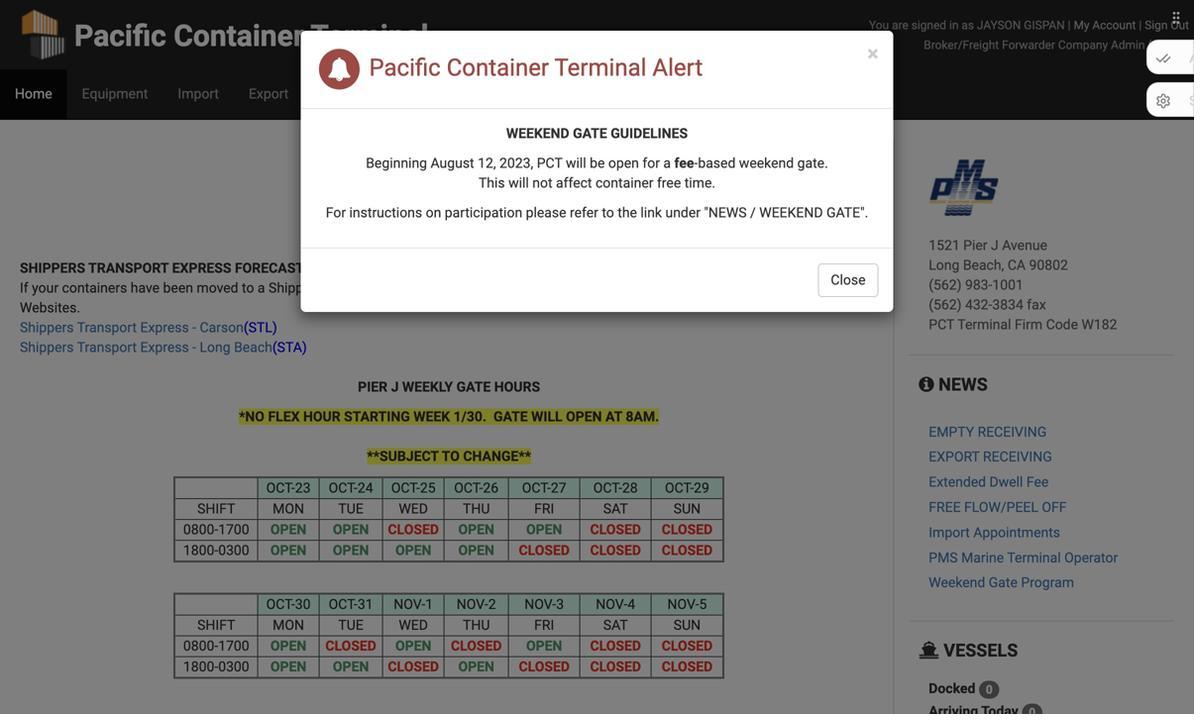 Task type: vqa. For each thing, say whether or not it's contained in the screenshot.


Task type: describe. For each thing, give the bounding box(es) containing it.
code
[[1046, 317, 1079, 333]]

free flow/peel off link
[[929, 500, 1067, 516]]

extended dwell fee link
[[929, 474, 1049, 491]]

1 vertical spatial express
[[140, 320, 189, 336]]

weekend gate program link
[[929, 575, 1075, 592]]

nov-1
[[394, 597, 433, 613]]

1 map from the left
[[398, 181, 425, 197]]

info circle image
[[919, 376, 935, 394]]

(38284)
[[1148, 38, 1190, 52]]

here
[[461, 181, 489, 197]]

empty receiving link
[[929, 424, 1047, 440]]

2 horizontal spatial gate
[[573, 125, 607, 142]]

0800- for oct-30
[[183, 639, 218, 655]]

weekend gate guidelines
[[506, 125, 688, 142]]

company
[[1059, 38, 1108, 52]]

2 the from the left
[[756, 280, 775, 296]]

will
[[531, 409, 563, 425]]

1521 pier j avenue long beach, ca 90802 (562) 983-1001 (562) 432-3834 fax pct terminal firm code w182
[[929, 237, 1118, 333]]

jayson
[[977, 18, 1021, 32]]

wed for 1
[[399, 618, 428, 634]]

oct-29
[[665, 480, 710, 497]]

1 vertical spatial -
[[192, 320, 196, 336]]

off
[[1042, 500, 1067, 516]]

8am.
[[626, 409, 659, 425]]

firm
[[1015, 317, 1043, 333]]

forecast
[[235, 260, 304, 277]]

guidelines
[[611, 125, 688, 142]]

wed for 25
[[399, 501, 428, 517]]

alert
[[653, 53, 703, 82]]

sign out link
[[1145, 18, 1190, 32]]

you
[[494, 280, 516, 296]]

0 vertical spatial shippers
[[269, 280, 323, 296]]

free
[[929, 500, 961, 516]]

- inside beginning august 12, 2023, pct will be open for a fee -based weekend gate. this will not affect container free time.
[[694, 155, 698, 172]]

terminal inside pacific container terminal link
[[311, 18, 429, 54]]

1 vertical spatial weekend
[[760, 205, 823, 221]]

× button
[[868, 42, 879, 66]]

sun for 29
[[674, 501, 701, 517]]

long inside 1521 pier j avenue long beach, ca 90802 (562) 983-1001 (562) 432-3834 fax pct terminal firm code w182
[[929, 257, 960, 274]]

nov-5
[[668, 597, 707, 613]]

for instructions on participation please refer to the link under "news / weekend gate".
[[326, 205, 869, 221]]

weekend
[[929, 575, 986, 592]]

shippers transport express - long beach link
[[20, 340, 272, 356]]

0 vertical spatial express
[[389, 280, 438, 296]]

mon for 30
[[273, 618, 304, 634]]

for
[[643, 155, 660, 172]]

"news
[[704, 205, 747, 221]]

empty receiving export receiving extended dwell fee free flow/peel off import appointments pms marine terminal operator weekend gate program
[[929, 424, 1118, 592]]

tue for 24
[[338, 501, 364, 517]]

2 vertical spatial shippers
[[20, 340, 74, 356]]

pacific for pacific container terminal alert
[[369, 53, 441, 82]]

flow/peel
[[965, 500, 1039, 516]]

to the
[[602, 205, 637, 221]]

1
[[425, 597, 433, 613]]

nov- for 2
[[457, 597, 489, 613]]

0
[[986, 683, 993, 697]]

24
[[358, 480, 373, 497]]

2
[[488, 597, 496, 613]]

2 vertical spatial -
[[192, 340, 196, 356]]

pacific container terminal alert
[[363, 53, 703, 82]]

ca
[[1008, 257, 1026, 274]]

nov- for 3
[[525, 597, 556, 613]]

oct- for 27
[[522, 480, 551, 497]]

have
[[131, 280, 160, 296]]

0 vertical spatial will
[[566, 155, 587, 172]]

oct- for 24
[[329, 480, 358, 497]]

0 horizontal spatial pct
[[495, 181, 521, 197]]

on inside shippers transport express forecast website if your containers have been moved to a shippers transport express location you can also check on the container using the below forecast websites. shippers transport express - carson (stl) shippers transport express - long beach (sta)
[[615, 280, 631, 296]]

container for pacific container terminal alert
[[447, 53, 549, 82]]

oct- for 28
[[594, 480, 622, 497]]

today
[[713, 151, 750, 168]]

gate".
[[827, 205, 869, 221]]

1800- for oct-30
[[183, 659, 218, 676]]

pct inside 1521 pier j avenue long beach, ca 90802 (562) 983-1001 (562) 432-3834 fax pct terminal firm code w182
[[929, 317, 955, 333]]

oct-28
[[594, 480, 638, 497]]

oct- for 29
[[665, 480, 694, 497]]

gate
[[989, 575, 1018, 592]]

0300 for oct-23
[[218, 543, 249, 559]]

forecast
[[819, 280, 873, 296]]

0 horizontal spatial will
[[509, 175, 529, 191]]

1 horizontal spatial 27
[[863, 151, 879, 168]]

transport
[[88, 260, 169, 277]]

shift for oct-30
[[197, 618, 235, 634]]

29
[[694, 480, 710, 497]]

terminal inside empty receiving export receiving extended dwell fee free flow/peel off import appointments pms marine terminal operator weekend gate program
[[1008, 550, 1061, 566]]

avenue
[[1002, 237, 1048, 254]]

tue for 31
[[338, 618, 364, 634]]

hour
[[303, 409, 341, 425]]

account
[[1093, 18, 1137, 32]]

based
[[698, 155, 736, 172]]

been
[[163, 280, 193, 296]]

shippers transport express - carson link
[[20, 320, 244, 336]]

ship image
[[919, 642, 940, 660]]

broker/freight
[[924, 38, 999, 52]]

gispan
[[1024, 18, 1065, 32]]

if
[[20, 280, 28, 296]]

1 vertical spatial transport
[[77, 320, 137, 336]]

vessels
[[940, 641, 1018, 662]]

be
[[590, 155, 605, 172]]

to
[[442, 449, 460, 465]]

moved
[[197, 280, 239, 296]]

2023,
[[500, 155, 534, 172]]

oct-27
[[522, 480, 567, 497]]

using
[[719, 280, 752, 296]]

sun for 5
[[674, 618, 701, 634]]

not
[[533, 175, 553, 191]]

2 map from the left
[[555, 181, 583, 197]]

to
[[242, 280, 254, 296]]

shippers transport express forecast website if your containers have been moved to a shippers transport express location you can also check on the container using the below forecast websites. shippers transport express - carson (stl) shippers transport express - long beach (sta)
[[20, 260, 873, 356]]

express
[[172, 260, 231, 277]]

terminal inside 1521 pier j avenue long beach, ca 90802 (562) 983-1001 (562) 432-3834 fax pct terminal firm code w182
[[958, 317, 1012, 333]]

nov-3
[[525, 597, 564, 613]]

25
[[420, 480, 436, 497]]

long inside shippers transport express forecast website if your containers have been moved to a shippers transport express location you can also check on the container using the below forecast websites. shippers transport express - carson (stl) shippers transport express - long beach (sta)
[[200, 340, 231, 356]]

export receiving link
[[929, 449, 1053, 466]]

export
[[929, 449, 980, 466]]

oct-30
[[266, 597, 311, 613]]

import
[[929, 525, 970, 541]]

pms marine terminal operator link
[[929, 550, 1118, 566]]

oct-23
[[266, 480, 311, 497]]

weekend
[[739, 155, 794, 172]]



Task type: locate. For each thing, give the bounding box(es) containing it.
0300
[[218, 543, 249, 559], [218, 659, 249, 676]]

nov- for 1
[[394, 597, 426, 613]]

0 vertical spatial for
[[316, 181, 336, 197]]

2 | from the left
[[1139, 18, 1142, 32]]

0800-1700
[[183, 522, 249, 538], [183, 639, 249, 655]]

2 vertical spatial transport
[[77, 340, 137, 356]]

1 horizontal spatial gate
[[494, 409, 528, 425]]

2 0800- from the top
[[183, 639, 218, 655]]

oct- right 30
[[329, 597, 358, 613]]

j inside 1521 pier j avenue long beach, ca 90802 (562) 983-1001 (562) 432-3834 fax pct terminal firm code w182
[[991, 237, 999, 254]]

432-
[[966, 297, 993, 313]]

container inside beginning august 12, 2023, pct will be open for a fee -based weekend gate. this will not affect container free time.
[[596, 175, 654, 191]]

0 vertical spatial sun
[[674, 501, 701, 517]]

3 nov- from the left
[[525, 597, 556, 613]]

receiving up export receiving link
[[978, 424, 1047, 440]]

2 mon from the top
[[273, 618, 304, 634]]

will down the 2023,
[[509, 175, 529, 191]]

weekly
[[402, 379, 453, 396]]

1 vertical spatial sun
[[674, 618, 701, 634]]

oct-25
[[391, 480, 436, 497]]

(sta)
[[272, 340, 307, 356]]

beginning august
[[366, 155, 474, 172]]

1 sun from the top
[[674, 501, 701, 517]]

1 wed from the top
[[399, 501, 428, 517]]

0 vertical spatial transport
[[326, 280, 386, 296]]

*no flex hour starting week 1/30.  gate will open at 8am.
[[239, 409, 659, 425]]

1 (562) from the top
[[929, 277, 962, 293]]

0 horizontal spatial pacific
[[74, 18, 166, 54]]

1 the from the left
[[634, 280, 654, 296]]

0 vertical spatial 0300
[[218, 543, 249, 559]]

2 sun from the top
[[674, 618, 701, 634]]

container
[[174, 18, 304, 54], [447, 53, 549, 82]]

you are signed in as jayson gispan | my account | sign out broker/freight forwarder company admin (38284)
[[869, 18, 1190, 52]]

0 horizontal spatial container
[[174, 18, 304, 54]]

extended
[[929, 474, 986, 491]]

nov- right '31'
[[394, 597, 426, 613]]

at
[[606, 409, 622, 425]]

5 nov- from the left
[[668, 597, 699, 613]]

1800-0300 for oct-30
[[183, 659, 249, 676]]

1 vertical spatial tue
[[338, 618, 364, 634]]

transport down website
[[326, 280, 386, 296]]

mon
[[273, 501, 304, 517], [273, 618, 304, 634]]

express left location
[[389, 280, 438, 296]]

instructions
[[349, 205, 422, 221]]

sat down nov-4
[[603, 618, 628, 634]]

beach
[[234, 340, 272, 356]]

0 vertical spatial mon
[[273, 501, 304, 517]]

container inside shippers transport express forecast website if your containers have been moved to a shippers transport express location you can also check on the container using the below forecast websites. shippers transport express - carson (stl) shippers transport express - long beach (sta)
[[657, 280, 715, 296]]

1 tue from the top
[[338, 501, 364, 517]]

oct- right oct-27
[[594, 480, 622, 497]]

nov- right '3' at the left
[[596, 597, 628, 613]]

0800-1700 for oct-23
[[183, 522, 249, 538]]

link
[[641, 205, 662, 221]]

pct inside beginning august 12, 2023, pct will be open for a fee -based weekend gate. this will not affect container free time.
[[537, 155, 563, 172]]

thu
[[463, 501, 490, 517], [463, 618, 490, 634]]

gate down 'hours'
[[494, 409, 528, 425]]

mon for 23
[[273, 501, 304, 517]]

2 thu from the top
[[463, 618, 490, 634]]

gate up the *no flex hour starting week 1/30.  gate will open at 8am. at bottom
[[457, 379, 491, 396]]

4 nov- from the left
[[596, 597, 628, 613]]

- left beach
[[192, 340, 196, 356]]

time.
[[685, 175, 716, 191]]

28
[[622, 480, 638, 497]]

0 horizontal spatial 27
[[551, 480, 567, 497]]

0 horizontal spatial a
[[258, 280, 265, 296]]

pacific for pacific container terminal
[[74, 18, 166, 54]]

thu down oct-26
[[463, 501, 490, 517]]

0800- for oct-23
[[183, 522, 218, 538]]

containers
[[62, 280, 127, 296]]

map right not
[[555, 181, 583, 197]]

oct- for 23
[[266, 480, 295, 497]]

oct- left oct-24
[[266, 480, 295, 497]]

3834
[[993, 297, 1024, 313]]

0 horizontal spatial gate
[[457, 379, 491, 396]]

oct- down the **subject
[[391, 480, 420, 497]]

for up website
[[316, 181, 336, 197]]

nov- for 5
[[668, 597, 699, 613]]

2 1700 from the top
[[218, 639, 249, 655]]

2 wed from the top
[[399, 618, 428, 634]]

2 sat from the top
[[603, 618, 628, 634]]

*no
[[239, 409, 265, 425]]

2 nov- from the left
[[457, 597, 489, 613]]

your
[[32, 280, 59, 296]]

1 1700 from the top
[[218, 522, 249, 538]]

1 vertical spatial for
[[326, 205, 346, 221]]

oct- right 26
[[522, 480, 551, 497]]

1 vertical spatial wed
[[399, 618, 428, 634]]

1 vertical spatial on
[[615, 280, 631, 296]]

1 horizontal spatial container
[[657, 280, 715, 296]]

admin
[[1111, 38, 1145, 52]]

2 (562) from the top
[[929, 297, 962, 313]]

weekend up the 2023,
[[506, 125, 570, 142]]

1 vertical spatial fri
[[534, 618, 554, 634]]

thu for 26
[[463, 501, 490, 517]]

1 vertical spatial gate
[[457, 379, 491, 396]]

oct- for 31
[[329, 597, 358, 613]]

friday,
[[768, 151, 807, 168]]

1800- for oct-23
[[183, 543, 218, 559]]

oct- right 23
[[329, 480, 358, 497]]

mon down oct-30
[[273, 618, 304, 634]]

0 vertical spatial on
[[426, 205, 441, 221]]

container down open
[[596, 175, 654, 191]]

0 vertical spatial j
[[991, 237, 999, 254]]

pct
[[537, 155, 563, 172], [495, 181, 521, 197], [929, 317, 955, 333]]

1 1800- from the top
[[183, 543, 218, 559]]

for terminal map click here , pct yard map
[[316, 181, 583, 197]]

0 horizontal spatial the
[[634, 280, 654, 296]]

27 right october on the right top
[[863, 151, 879, 168]]

1 mon from the top
[[273, 501, 304, 517]]

beach,
[[963, 257, 1005, 274]]

0800-
[[183, 522, 218, 538], [183, 639, 218, 655]]

tue
[[338, 501, 364, 517], [338, 618, 364, 634]]

marine
[[962, 550, 1004, 566]]

2 1800- from the top
[[183, 659, 218, 676]]

1700 for oct-23
[[218, 522, 249, 538]]

2 vertical spatial gate
[[494, 409, 528, 425]]

31
[[358, 597, 373, 613]]

1 0800-1700 from the top
[[183, 522, 249, 538]]

1 vertical spatial 27
[[551, 480, 567, 497]]

on
[[426, 205, 441, 221], [615, 280, 631, 296]]

container left using
[[657, 280, 715, 296]]

| left the sign
[[1139, 18, 1142, 32]]

pct up info circle icon
[[929, 317, 955, 333]]

1 1800-0300 from the top
[[183, 543, 249, 559]]

shift for oct-23
[[197, 501, 235, 517]]

27 left oct-28
[[551, 480, 567, 497]]

0 vertical spatial 1800-0300
[[183, 543, 249, 559]]

0 vertical spatial 1800-
[[183, 543, 218, 559]]

week
[[414, 409, 450, 425]]

weekend right /
[[760, 205, 823, 221]]

1 vertical spatial 1700
[[218, 639, 249, 655]]

1 vertical spatial 0800-1700
[[183, 639, 249, 655]]

beginning august 12, 2023, pct will be open for a fee -based weekend gate. this will not affect container free time.
[[366, 155, 829, 191]]

wed down nov-1
[[399, 618, 428, 634]]

sun down oct-29
[[674, 501, 701, 517]]

sun
[[674, 501, 701, 517], [674, 618, 701, 634]]

0 vertical spatial 0800-1700
[[183, 522, 249, 538]]

1 vertical spatial (562)
[[929, 297, 962, 313]]

0 vertical spatial sat
[[603, 501, 628, 517]]

0 vertical spatial gate
[[573, 125, 607, 142]]

2 tue from the top
[[338, 618, 364, 634]]

you
[[869, 18, 889, 32]]

long down "carson"
[[200, 340, 231, 356]]

1 0300 from the top
[[218, 543, 249, 559]]

closed
[[388, 522, 439, 538], [590, 522, 641, 538], [662, 522, 713, 538], [519, 543, 570, 559], [590, 543, 641, 559], [662, 543, 713, 559], [325, 639, 377, 655], [451, 639, 502, 655], [590, 639, 641, 655], [662, 639, 713, 655], [388, 659, 439, 676], [519, 659, 570, 676], [590, 659, 641, 676], [662, 659, 713, 676]]

sat down oct-28
[[603, 501, 628, 517]]

websites.
[[20, 300, 80, 316]]

,
[[489, 181, 492, 197]]

also
[[546, 280, 572, 296]]

oct- for 25
[[391, 480, 420, 497]]

2 fri from the top
[[534, 618, 554, 634]]

will up affect on the top of page
[[566, 155, 587, 172]]

0 vertical spatial weekend
[[506, 125, 570, 142]]

1 nov- from the left
[[394, 597, 426, 613]]

1 vertical spatial receiving
[[983, 449, 1053, 466]]

oct- for 26
[[454, 480, 483, 497]]

(562) left 983-
[[929, 277, 962, 293]]

sat for 28
[[603, 501, 628, 517]]

receiving up dwell
[[983, 449, 1053, 466]]

0 horizontal spatial long
[[200, 340, 231, 356]]

**subject to change**
[[367, 449, 531, 465]]

|
[[1068, 18, 1071, 32], [1139, 18, 1142, 32]]

for for for instructions on participation please refer to the link under "news / weekend gate".
[[326, 205, 346, 221]]

oct-31
[[329, 597, 373, 613]]

0 horizontal spatial on
[[426, 205, 441, 221]]

express up shippers transport express - long beach link
[[140, 320, 189, 336]]

shippers
[[269, 280, 323, 296], [20, 320, 74, 336], [20, 340, 74, 356]]

1 vertical spatial j
[[391, 379, 399, 396]]

1 0800- from the top
[[183, 522, 218, 538]]

1700 for oct-30
[[218, 639, 249, 655]]

wed down the oct-25
[[399, 501, 428, 517]]

1 thu from the top
[[463, 501, 490, 517]]

flex
[[268, 409, 300, 425]]

1 vertical spatial will
[[509, 175, 529, 191]]

oct-24
[[329, 480, 373, 497]]

pacific container terminal image
[[929, 160, 999, 216]]

a right to
[[258, 280, 265, 296]]

2 1800-0300 from the top
[[183, 659, 249, 676]]

close
[[831, 272, 866, 288]]

0 vertical spatial wed
[[399, 501, 428, 517]]

1 horizontal spatial map
[[555, 181, 583, 197]]

0 vertical spatial thu
[[463, 501, 490, 517]]

open
[[609, 155, 639, 172]]

0 horizontal spatial |
[[1068, 18, 1071, 32]]

sun down nov-5
[[674, 618, 701, 634]]

fax
[[1027, 297, 1047, 313]]

j
[[991, 237, 999, 254], [391, 379, 399, 396]]

0 vertical spatial (562)
[[929, 277, 962, 293]]

for for for terminal map click here , pct yard map
[[316, 181, 336, 197]]

nov- right 1
[[457, 597, 489, 613]]

fri for 27
[[534, 501, 554, 517]]

dwell
[[990, 474, 1024, 491]]

1 vertical spatial shift
[[197, 618, 235, 634]]

1 horizontal spatial pct
[[537, 155, 563, 172]]

transport down shippers transport express - carson link
[[77, 340, 137, 356]]

pct up not
[[537, 155, 563, 172]]

nov- right '2'
[[525, 597, 556, 613]]

express down shippers transport express - carson link
[[140, 340, 189, 356]]

docked 0
[[929, 681, 993, 697]]

/
[[750, 205, 756, 221]]

1 horizontal spatial j
[[991, 237, 999, 254]]

3
[[556, 597, 564, 613]]

1521
[[929, 237, 960, 254]]

26
[[483, 480, 499, 497]]

sat for 4
[[603, 618, 628, 634]]

fri for 3
[[534, 618, 554, 634]]

0 vertical spatial shift
[[197, 501, 235, 517]]

news
[[935, 375, 988, 396]]

0 vertical spatial a
[[664, 155, 671, 172]]

gate up be
[[573, 125, 607, 142]]

(562) left 432-
[[929, 297, 962, 313]]

thu for 2
[[463, 618, 490, 634]]

0 horizontal spatial map
[[398, 181, 425, 197]]

| left the my
[[1068, 18, 1071, 32]]

below
[[779, 280, 815, 296]]

1800-0300 for oct-23
[[183, 543, 249, 559]]

the right check
[[634, 280, 654, 296]]

1 shift from the top
[[197, 501, 235, 517]]

1 vertical spatial 1800-
[[183, 659, 218, 676]]

1 horizontal spatial the
[[756, 280, 775, 296]]

1 vertical spatial 1800-0300
[[183, 659, 249, 676]]

2 0300 from the top
[[218, 659, 249, 676]]

0 horizontal spatial j
[[391, 379, 399, 396]]

fri down oct-27
[[534, 501, 554, 517]]

2 0800-1700 from the top
[[183, 639, 249, 655]]

under
[[666, 205, 701, 221]]

oct- down to
[[454, 480, 483, 497]]

pms
[[929, 550, 958, 566]]

container for pacific container terminal
[[174, 18, 304, 54]]

nov- for 4
[[596, 597, 628, 613]]

1 vertical spatial mon
[[273, 618, 304, 634]]

oct- for 30
[[266, 597, 295, 613]]

oct- left oct-31
[[266, 597, 295, 613]]

on right check
[[615, 280, 631, 296]]

1 vertical spatial thu
[[463, 618, 490, 634]]

october
[[811, 151, 860, 168]]

1800-
[[183, 543, 218, 559], [183, 659, 218, 676]]

2 vertical spatial express
[[140, 340, 189, 356]]

my account link
[[1074, 18, 1137, 32]]

location
[[441, 280, 491, 296]]

a inside beginning august 12, 2023, pct will be open for a fee -based weekend gate. this will not affect container free time.
[[664, 155, 671, 172]]

transport down the containers
[[77, 320, 137, 336]]

for
[[316, 181, 336, 197], [326, 205, 346, 221]]

docked
[[929, 681, 976, 697]]

0 vertical spatial tue
[[338, 501, 364, 517]]

oct-26
[[454, 480, 499, 497]]

2 horizontal spatial pct
[[929, 317, 955, 333]]

0800-1700 for oct-30
[[183, 639, 249, 655]]

pacific container terminal
[[74, 18, 429, 54]]

30
[[295, 597, 311, 613]]

1 horizontal spatial |
[[1139, 18, 1142, 32]]

1 vertical spatial a
[[258, 280, 265, 296]]

1 vertical spatial 0300
[[218, 659, 249, 676]]

0 horizontal spatial weekend
[[506, 125, 570, 142]]

hours
[[494, 379, 540, 396]]

tue down oct-31
[[338, 618, 364, 634]]

long down 1521
[[929, 257, 960, 274]]

0 vertical spatial long
[[929, 257, 960, 274]]

is
[[754, 151, 764, 168]]

1 vertical spatial sat
[[603, 618, 628, 634]]

appointments
[[974, 525, 1061, 541]]

2 vertical spatial pct
[[929, 317, 955, 333]]

1 fri from the top
[[534, 501, 554, 517]]

1 horizontal spatial on
[[615, 280, 631, 296]]

**subject
[[367, 449, 439, 465]]

as
[[962, 18, 974, 32]]

0 vertical spatial -
[[694, 155, 698, 172]]

0 horizontal spatial container
[[596, 175, 654, 191]]

1 horizontal spatial a
[[664, 155, 671, 172]]

(stl)
[[244, 320, 277, 336]]

0 vertical spatial 1700
[[218, 522, 249, 538]]

1 horizontal spatial long
[[929, 257, 960, 274]]

0 vertical spatial container
[[596, 175, 654, 191]]

mon down oct-23
[[273, 501, 304, 517]]

0300 for oct-30
[[218, 659, 249, 676]]

oct-
[[266, 480, 295, 497], [329, 480, 358, 497], [391, 480, 420, 497], [454, 480, 483, 497], [522, 480, 551, 497], [594, 480, 622, 497], [665, 480, 694, 497], [266, 597, 295, 613], [329, 597, 358, 613]]

nov- right the 4
[[668, 597, 699, 613]]

1 horizontal spatial container
[[447, 53, 549, 82]]

1 horizontal spatial weekend
[[760, 205, 823, 221]]

oct- right 28
[[665, 480, 694, 497]]

1 vertical spatial 0800-
[[183, 639, 218, 655]]

the right using
[[756, 280, 775, 296]]

4
[[628, 597, 636, 613]]

thu down nov-2
[[463, 618, 490, 634]]

1 vertical spatial pct
[[495, 181, 521, 197]]

- up time.
[[694, 155, 698, 172]]

a inside shippers transport express forecast website if your containers have been moved to a shippers transport express location you can also check on the container using the below forecast websites. shippers transport express - carson (stl) shippers transport express - long beach (sta)
[[258, 280, 265, 296]]

1 vertical spatial long
[[200, 340, 231, 356]]

0 vertical spatial fri
[[534, 501, 554, 517]]

2 shift from the top
[[197, 618, 235, 634]]

0 vertical spatial 0800-
[[183, 522, 218, 538]]

12,
[[478, 155, 496, 172]]

map down "beginning august"
[[398, 181, 425, 197]]

1 sat from the top
[[603, 501, 628, 517]]

click
[[428, 181, 458, 197]]

the
[[634, 280, 654, 296], [756, 280, 775, 296]]

for left the instructions
[[326, 205, 346, 221]]

0 vertical spatial receiving
[[978, 424, 1047, 440]]

on down click
[[426, 205, 441, 221]]

0 vertical spatial 27
[[863, 151, 879, 168]]

a right for
[[664, 155, 671, 172]]

1 | from the left
[[1068, 18, 1071, 32]]

fri down nov-3
[[534, 618, 554, 634]]

0 vertical spatial pct
[[537, 155, 563, 172]]

pier
[[358, 379, 388, 396]]

tue down oct-24
[[338, 501, 364, 517]]

- left "carson"
[[192, 320, 196, 336]]

pct right ,
[[495, 181, 521, 197]]

carson
[[200, 320, 244, 336]]

1 vertical spatial shippers
[[20, 320, 74, 336]]

1 horizontal spatial pacific
[[369, 53, 441, 82]]

container
[[596, 175, 654, 191], [657, 280, 715, 296]]

1 vertical spatial container
[[657, 280, 715, 296]]

1 horizontal spatial will
[[566, 155, 587, 172]]



